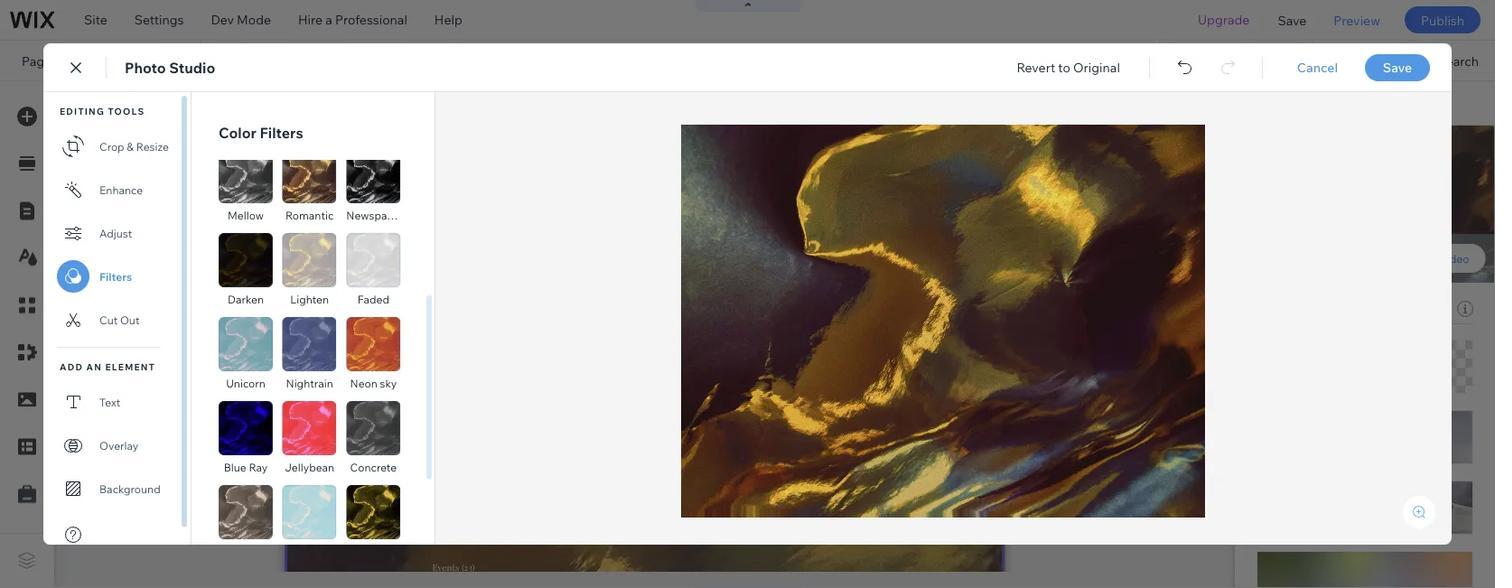 Task type: locate. For each thing, give the bounding box(es) containing it.
help
[[434, 12, 462, 28]]

hire a professional
[[298, 12, 407, 28]]

50% button
[[1246, 41, 1313, 80]]

1 vertical spatial results
[[962, 137, 999, 150]]

save
[[1278, 12, 1307, 28]]

content
[[1330, 510, 1375, 526]]

preview
[[1334, 12, 1380, 28]]

settings
[[134, 12, 184, 28], [1268, 558, 1311, 571]]

your
[[1334, 527, 1360, 543]]

0 horizontal spatial settings
[[134, 12, 184, 28]]

settings up search results
[[134, 12, 184, 28]]

search down site
[[68, 53, 110, 68]]

manage the content of search results from your dashboard.
[[1257, 510, 1434, 543]]

section: search results
[[881, 137, 999, 150]]

search up dashboard.
[[1393, 510, 1434, 526]]

1 vertical spatial settings
[[1268, 558, 1311, 571]]

1 horizontal spatial settings
[[1268, 558, 1311, 571]]

save button
[[1264, 0, 1320, 40]]

from
[[1303, 527, 1331, 543]]

0 vertical spatial settings
[[134, 12, 184, 28]]

results
[[112, 53, 156, 68], [962, 137, 999, 150], [1257, 527, 1300, 543]]

2 horizontal spatial results
[[1257, 527, 1300, 543]]

hire
[[298, 12, 323, 28]]

search button
[[1400, 41, 1495, 80]]

search down publish button
[[1438, 53, 1479, 68]]

dev mode
[[211, 12, 271, 28]]

settings down from at the right
[[1268, 558, 1311, 571]]

tools button
[[1314, 41, 1399, 80]]

dev
[[211, 12, 234, 28]]

manage
[[1257, 510, 1305, 526]]

upgrade
[[1198, 12, 1250, 28]]

2 vertical spatial results
[[1257, 527, 1300, 543]]

dashboard.
[[1363, 527, 1431, 543]]

settings inside button
[[1268, 558, 1311, 571]]

1 horizontal spatial results
[[962, 137, 999, 150]]

search
[[68, 53, 110, 68], [1438, 53, 1479, 68], [925, 137, 960, 150], [1393, 510, 1434, 526]]

0 horizontal spatial results
[[112, 53, 156, 68]]



Task type: describe. For each thing, give the bounding box(es) containing it.
publish
[[1421, 12, 1465, 28]]

section:
[[881, 137, 922, 150]]

preview button
[[1320, 0, 1394, 40]]

professional
[[335, 12, 407, 28]]

0 vertical spatial results
[[112, 53, 156, 68]]

of
[[1378, 510, 1390, 526]]

results inside manage the content of search results from your dashboard.
[[1257, 527, 1300, 543]]

publish button
[[1405, 6, 1481, 33]]

50%
[[1275, 53, 1300, 68]]

search inside button
[[1438, 53, 1479, 68]]

layout
[[1424, 140, 1464, 156]]

site
[[84, 12, 107, 28]]

video
[[1440, 252, 1469, 265]]

search right section:
[[925, 137, 960, 150]]

the
[[1307, 510, 1327, 526]]

search inside manage the content of search results from your dashboard.
[[1393, 510, 1434, 526]]

mode
[[237, 12, 271, 28]]

a
[[325, 12, 332, 28]]

tools
[[1351, 53, 1383, 68]]

search results
[[68, 53, 156, 68]]

settings button
[[1257, 554, 1323, 576]]



Task type: vqa. For each thing, say whether or not it's contained in the screenshot.
the top settings
yes



